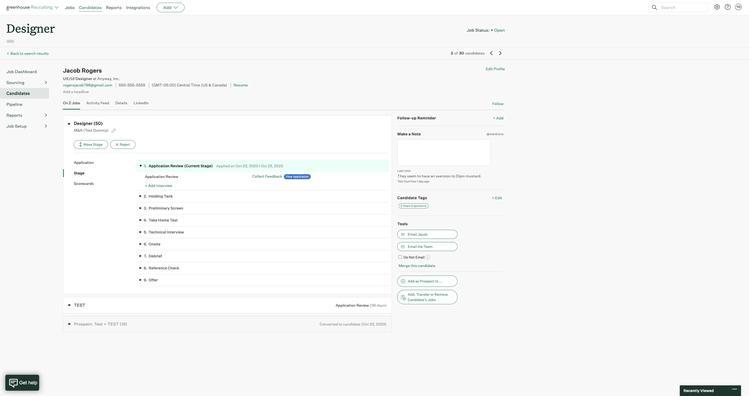 Task type: locate. For each thing, give the bounding box(es) containing it.
0 horizontal spatial a
[[71, 89, 73, 94]]

jacob inside 'email jacob' button
[[418, 232, 427, 237]]

reports link
[[106, 5, 122, 10], [6, 112, 47, 119]]

0 vertical spatial 2
[[69, 101, 71, 105]]

email inside 'email jacob' button
[[408, 232, 417, 237]]

test up prospect:
[[74, 303, 85, 308]]

to right converted
[[339, 322, 342, 327]]

oct right on
[[236, 164, 242, 168]]

test inside "last note: they seem to have an aversion to dijon mustard. test dumtwo               1 day               ago"
[[397, 180, 403, 183]]

a left headline
[[71, 89, 73, 94]]

email left the
[[408, 245, 417, 249]]

0 vertical spatial stage
[[93, 142, 102, 147]]

23, right (oct
[[370, 322, 375, 327]]

2 vertical spatial designer
[[74, 121, 93, 126]]

candidate for to
[[343, 322, 360, 327]]

team
[[424, 245, 433, 249]]

2023 left |
[[249, 164, 258, 168]]

23, right on
[[243, 164, 248, 168]]

candidate tags
[[397, 196, 427, 200]]

1 vertical spatial reports
[[6, 113, 22, 118]]

1 vertical spatial test
[[170, 218, 178, 223]]

0 horizontal spatial edit
[[486, 67, 493, 71]]

designer up (test
[[74, 121, 93, 126]]

reports left 'integrations'
[[106, 5, 122, 10]]

stage right move
[[93, 142, 102, 147]]

1 vertical spatial (50)
[[94, 121, 103, 126]]

jacob up ux/ui
[[63, 67, 80, 74]]

open
[[494, 27, 505, 33]]

0 vertical spatial job
[[467, 27, 474, 33]]

2 horizontal spatial 23,
[[370, 322, 375, 327]]

view
[[286, 175, 292, 179]]

feedback
[[265, 174, 282, 179]]

sourcing link
[[6, 79, 47, 86]]

application inside "link"
[[293, 175, 309, 179]]

0 vertical spatial test
[[74, 303, 85, 308]]

candidate right "this"
[[418, 264, 435, 268]]

1 vertical spatial 2
[[401, 204, 402, 208]]

1 vertical spatial test
[[107, 322, 119, 327]]

resume
[[234, 83, 248, 87]]

1 vertical spatial jacob
[[418, 232, 427, 237]]

transfer
[[416, 293, 430, 297]]

0 horizontal spatial jacob
[[63, 67, 80, 74]]

0 horizontal spatial oct
[[236, 164, 242, 168]]

m&a (test dummy)
[[74, 128, 109, 133]]

2 555- from the left
[[127, 83, 136, 88]]

0 horizontal spatial 2
[[69, 101, 71, 105]]

test down they on the right of page
[[397, 180, 403, 183]]

designer
[[6, 20, 55, 36], [75, 76, 92, 81], [74, 121, 93, 126]]

1 horizontal spatial 2
[[401, 204, 402, 208]]

candidates link right jobs link
[[79, 5, 102, 10]]

555- up linkedin
[[127, 83, 136, 88]]

1 horizontal spatial (50)
[[94, 121, 103, 126]]

reject
[[120, 142, 130, 147]]

0 vertical spatial jacob
[[63, 67, 80, 74]]

converted to candidate (oct 23, 2023)
[[320, 322, 386, 327]]

1 vertical spatial review
[[166, 174, 178, 179]]

applied
[[216, 164, 230, 168]]

0 vertical spatial designer
[[6, 20, 55, 36]]

1 vertical spatial designer
[[75, 76, 92, 81]]

9. offer
[[144, 278, 158, 282]]

1 horizontal spatial candidate
[[418, 264, 435, 268]]

0 horizontal spatial reports link
[[6, 112, 47, 119]]

at
[[93, 76, 97, 81]]

test
[[397, 180, 403, 183], [170, 218, 178, 223], [94, 322, 103, 327]]

0 vertical spatial test
[[397, 180, 403, 183]]

0 vertical spatial interview
[[156, 183, 172, 188]]

jacob up the
[[418, 232, 427, 237]]

mustard.
[[466, 174, 482, 178]]

review for application review (36 days)
[[356, 303, 369, 308]]

dumtwo
[[404, 180, 416, 183]]

add inside button
[[408, 279, 414, 284]]

review left (current
[[170, 164, 183, 168]]

0 horizontal spatial reports
[[6, 113, 22, 118]]

0 horizontal spatial 2023
[[249, 164, 258, 168]]

1 horizontal spatial jacob
[[418, 232, 427, 237]]

1 vertical spatial stage
[[74, 171, 84, 175]]

aversion
[[436, 174, 451, 178]]

0 vertical spatial jobs
[[65, 5, 75, 10]]

2 vertical spatial review
[[356, 303, 369, 308]]

2023 up feedback
[[274, 164, 283, 168]]

1 horizontal spatial oct
[[261, 164, 267, 168]]

a for add
[[71, 89, 73, 94]]

+ for + add interview
[[145, 183, 147, 188]]

stage inside button
[[93, 142, 102, 147]]

designer down the greenhouse recruiting image in the left top of the page
[[6, 20, 55, 36]]

have
[[422, 174, 430, 178]]

7. debrief
[[144, 254, 162, 259]]

job up 'sourcing'
[[6, 69, 14, 74]]

stage
[[93, 142, 102, 147], [74, 171, 84, 175]]

move stage
[[83, 142, 102, 147]]

prospect
[[420, 279, 434, 284]]

test right prospect:
[[94, 322, 103, 327]]

on 2 jobs
[[63, 101, 80, 105]]

to
[[20, 51, 23, 56], [417, 174, 421, 178], [451, 174, 455, 178], [435, 279, 438, 284], [339, 322, 342, 327]]

2 horizontal spatial test
[[397, 180, 403, 183]]

review down "1. application review (current stage)"
[[166, 174, 178, 179]]

designer link
[[6, 15, 55, 37]]

td button
[[734, 3, 743, 11]]

add inside popup button
[[163, 5, 172, 10]]

to left ...
[[435, 279, 438, 284]]

1 vertical spatial reports link
[[6, 112, 47, 119]]

view application
[[286, 175, 309, 179]]

canada)
[[212, 83, 227, 88]]

application for application
[[74, 160, 94, 165]]

0 vertical spatial review
[[170, 164, 183, 168]]

email up email the team
[[408, 232, 417, 237]]

reports down pipeline
[[6, 113, 22, 118]]

8. reference check
[[144, 266, 179, 270]]

application
[[74, 160, 94, 165], [149, 164, 170, 168], [145, 174, 165, 179], [293, 175, 309, 179], [336, 303, 356, 308]]

2 vertical spatial email
[[415, 255, 425, 260]]

0 vertical spatial a
[[71, 89, 73, 94]]

+ for + edit
[[492, 196, 494, 200]]

candidates link
[[79, 5, 102, 10], [6, 90, 47, 97]]

test
[[74, 303, 85, 308], [107, 322, 119, 327]]

reports link left 'integrations'
[[106, 5, 122, 10]]

job left status:
[[467, 27, 474, 33]]

1 horizontal spatial a
[[409, 132, 411, 136]]

1 horizontal spatial reports link
[[106, 5, 122, 10]]

23, up collect feedback 'link'
[[268, 164, 273, 168]]

follow link
[[492, 101, 504, 106]]

add for add
[[163, 5, 172, 10]]

0 vertical spatial candidate
[[418, 264, 435, 268]]

application up + add interview
[[145, 174, 165, 179]]

a
[[71, 89, 73, 94], [409, 132, 411, 136]]

0 horizontal spatial test
[[94, 322, 103, 327]]

1 vertical spatial candidates link
[[6, 90, 47, 97]]

1 vertical spatial edit
[[495, 196, 502, 200]]

2. holding tank
[[144, 194, 173, 199]]

1 vertical spatial job
[[6, 69, 14, 74]]

jobs inside add, transfer or remove candidate's jobs
[[428, 298, 436, 302]]

stage up scorecards
[[74, 171, 84, 175]]

email jacob
[[408, 232, 427, 237]]

note:
[[404, 169, 411, 173]]

@mentions link
[[487, 132, 504, 137]]

email jacob button
[[397, 230, 458, 239]]

0 vertical spatial email
[[408, 232, 417, 237]]

0 vertical spatial reports
[[106, 5, 122, 10]]

pipeline
[[6, 102, 22, 107]]

designer up rogersjacob798@gmail.com
[[75, 76, 92, 81]]

1 vertical spatial interview
[[167, 230, 184, 235]]

add as prospect to ... button
[[397, 276, 458, 287]]

edit profile
[[486, 67, 505, 71]]

2 right on
[[69, 101, 71, 105]]

interview for 5. technical interview
[[167, 230, 184, 235]]

1 2023 from the left
[[249, 164, 258, 168]]

+ add interview
[[145, 183, 172, 188]]

0 vertical spatial (50)
[[6, 39, 14, 43]]

0 horizontal spatial candidates
[[6, 91, 30, 96]]

review left (36 at the bottom of the page
[[356, 303, 369, 308]]

to inside button
[[435, 279, 438, 284]]

stage link
[[74, 171, 137, 176]]

test right home
[[170, 218, 178, 223]]

applied on  oct 23, 2023 | oct 23, 2023
[[216, 164, 283, 168]]

a for make
[[409, 132, 411, 136]]

application down move
[[74, 160, 94, 165]]

add
[[163, 5, 172, 10], [63, 89, 70, 94], [496, 116, 504, 120], [148, 183, 155, 188], [408, 279, 414, 284]]

sourcing
[[6, 80, 24, 85]]

0 horizontal spatial candidate
[[343, 322, 360, 327]]

results
[[37, 51, 49, 56]]

application up the converted to candidate (oct 23, 2023)
[[336, 303, 356, 308]]

designer inside jacob rogers ux/ui designer at anyway, inc.
[[75, 76, 92, 81]]

td button
[[735, 4, 742, 10]]

edit
[[486, 67, 493, 71], [495, 196, 502, 200]]

5. technical interview
[[144, 230, 184, 235]]

debrief
[[149, 254, 162, 259]]

days)
[[377, 303, 386, 308]]

(50) up back
[[6, 39, 14, 43]]

make
[[397, 132, 408, 136]]

scorecards link
[[74, 181, 137, 186]]

application right view
[[293, 175, 309, 179]]

email the team
[[408, 245, 433, 249]]

2
[[69, 101, 71, 105], [401, 204, 402, 208]]

None text field
[[397, 139, 491, 166]]

a left note
[[409, 132, 411, 136]]

candidates link up pipeline link
[[6, 90, 47, 97]]

to up 1
[[417, 174, 421, 178]]

1 horizontal spatial reports
[[106, 5, 122, 10]]

(test
[[83, 128, 92, 133]]

review for application review
[[166, 174, 178, 179]]

555- down inc.
[[119, 83, 127, 88]]

last
[[397, 169, 403, 173]]

candidate left (oct
[[343, 322, 360, 327]]

1 horizontal spatial test
[[107, 322, 119, 327]]

preliminary
[[149, 206, 170, 211]]

05:00)
[[163, 83, 176, 88]]

interview down home
[[167, 230, 184, 235]]

status:
[[475, 27, 490, 33]]

1 vertical spatial candidate
[[343, 322, 360, 327]]

(50)
[[6, 39, 14, 43], [94, 121, 103, 126]]

oct right |
[[261, 164, 267, 168]]

reports link up job setup link
[[6, 112, 47, 119]]

tank
[[164, 194, 173, 199]]

1 horizontal spatial edit
[[495, 196, 502, 200]]

recently viewed
[[684, 389, 714, 393]]

pipeline link
[[6, 101, 47, 108]]

reports
[[106, 5, 122, 10], [6, 113, 22, 118]]

test left (19)
[[107, 322, 119, 327]]

1 vertical spatial email
[[408, 245, 417, 249]]

candidates down 'sourcing'
[[6, 91, 30, 96]]

1 horizontal spatial stage
[[93, 142, 102, 147]]

candidates right jobs link
[[79, 5, 102, 10]]

1 vertical spatial a
[[409, 132, 411, 136]]

1 horizontal spatial 2023
[[274, 164, 283, 168]]

interview down application review
[[156, 183, 172, 188]]

linkedin link
[[133, 101, 149, 108]]

2 left years
[[401, 204, 402, 208]]

they
[[397, 174, 406, 178]]

2 vertical spatial jobs
[[428, 298, 436, 302]]

1 horizontal spatial candidates link
[[79, 5, 102, 10]]

email right the "not"
[[415, 255, 425, 260]]

(gmt-
[[152, 83, 163, 88]]

central
[[177, 83, 190, 88]]

job for job status:
[[467, 27, 474, 33]]

job left setup at top left
[[6, 124, 14, 129]]

email inside email the team button
[[408, 245, 417, 249]]

0 vertical spatial candidates
[[79, 5, 102, 10]]

view application link
[[284, 174, 311, 179]]

2 vertical spatial job
[[6, 124, 14, 129]]

(50) up "dummy)"
[[94, 121, 103, 126]]

add for add a headline
[[63, 89, 70, 94]]

Search text field
[[660, 4, 703, 11]]

0 horizontal spatial candidates link
[[6, 90, 47, 97]]



Task type: describe. For each thing, give the bounding box(es) containing it.
designer for designer
[[6, 20, 55, 36]]

2 2023 from the left
[[274, 164, 283, 168]]

application for application review (36 days)
[[336, 303, 356, 308]]

back to search results
[[10, 51, 49, 56]]

2 vertical spatial test
[[94, 322, 103, 327]]

follow
[[492, 101, 504, 106]]

job status:
[[467, 27, 490, 33]]

ago
[[424, 180, 429, 183]]

merge
[[399, 264, 410, 268]]

Do Not Email checkbox
[[398, 255, 402, 259]]

0 horizontal spatial 23,
[[243, 164, 248, 168]]

+ for + add
[[493, 116, 496, 120]]

add a headline
[[63, 89, 89, 94]]

3. preliminary screen
[[144, 206, 183, 211]]

back to search results link
[[10, 51, 49, 56]]

anyway,
[[97, 76, 112, 81]]

3 of 30 candidates
[[451, 51, 485, 55]]

on 2 jobs link
[[63, 101, 80, 108]]

1. application review (current stage)
[[144, 164, 213, 168]]

@mentions
[[487, 132, 504, 136]]

email for email the team
[[408, 245, 417, 249]]

1 vertical spatial jobs
[[72, 101, 80, 105]]

collect feedback link
[[252, 174, 282, 179]]

to left "dijon"
[[451, 174, 455, 178]]

|
[[259, 164, 260, 168]]

screen
[[171, 206, 183, 211]]

do
[[403, 255, 408, 260]]

search
[[24, 51, 36, 56]]

0 vertical spatial reports link
[[106, 5, 122, 10]]

jacob rogers ux/ui designer at anyway, inc.
[[63, 67, 120, 81]]

4. take home test
[[144, 218, 178, 223]]

...
[[439, 279, 442, 284]]

email for email jacob
[[408, 232, 417, 237]]

1 555- from the left
[[119, 83, 127, 88]]

2 years experience link
[[399, 204, 428, 209]]

greenhouse recruiting image
[[6, 4, 54, 11]]

application review
[[145, 174, 178, 179]]

dashboard
[[15, 69, 37, 74]]

8.
[[144, 266, 147, 270]]

merge this candidate link
[[399, 264, 435, 268]]

seem
[[407, 174, 417, 178]]

rogers
[[82, 67, 102, 74]]

up
[[412, 116, 417, 120]]

technical
[[149, 230, 166, 235]]

designer for designer (50)
[[74, 121, 93, 126]]

(gmt-05:00) central time (us & canada)
[[152, 83, 227, 88]]

interview for + add interview
[[156, 183, 172, 188]]

take
[[149, 218, 157, 223]]

years
[[403, 204, 411, 208]]

1 oct from the left
[[236, 164, 242, 168]]

6. onsite
[[144, 242, 160, 247]]

candidate
[[397, 196, 417, 200]]

5555
[[136, 83, 145, 88]]

application up application review
[[149, 164, 170, 168]]

prospect:
[[74, 322, 93, 327]]

move stage button
[[74, 140, 108, 149]]

collect feedback
[[252, 174, 282, 179]]

add as prospect to ...
[[408, 279, 442, 284]]

holding
[[149, 194, 163, 199]]

3.
[[144, 206, 147, 211]]

offer
[[149, 278, 158, 282]]

viewed
[[700, 389, 714, 393]]

2.
[[144, 194, 147, 199]]

0 horizontal spatial stage
[[74, 171, 84, 175]]

this
[[411, 264, 417, 268]]

last note: they seem to have an aversion to dijon mustard. test dumtwo               1 day               ago
[[397, 169, 482, 183]]

2 years experience
[[401, 204, 427, 208]]

edit inside + edit link
[[495, 196, 502, 200]]

email the team button
[[397, 242, 458, 251]]

linkedin
[[133, 101, 149, 105]]

recently
[[684, 389, 700, 393]]

an
[[431, 174, 435, 178]]

9.
[[144, 278, 147, 282]]

rogersjacob798@gmail.com link
[[63, 83, 112, 87]]

job setup
[[6, 124, 27, 129]]

ux/ui
[[63, 76, 75, 81]]

job setup link
[[6, 123, 47, 129]]

1
[[417, 180, 418, 183]]

0 horizontal spatial (50)
[[6, 39, 14, 43]]

add for add as prospect to ...
[[408, 279, 414, 284]]

configure image
[[714, 4, 720, 10]]

1 horizontal spatial candidates
[[79, 5, 102, 10]]

2 inside the 2 years experience link
[[401, 204, 402, 208]]

application for application review
[[145, 174, 165, 179]]

make a note
[[397, 132, 421, 136]]

on
[[231, 164, 235, 168]]

dummy)
[[93, 128, 108, 133]]

to right back
[[20, 51, 23, 56]]

&
[[209, 83, 211, 88]]

day
[[419, 180, 424, 183]]

0 horizontal spatial test
[[74, 303, 85, 308]]

7.
[[144, 254, 147, 259]]

0 vertical spatial edit
[[486, 67, 493, 71]]

note
[[412, 132, 421, 136]]

reference
[[149, 266, 167, 270]]

4.
[[144, 218, 147, 223]]

scorecards
[[74, 181, 94, 186]]

job for job setup
[[6, 124, 14, 129]]

candidate for this
[[418, 264, 435, 268]]

activity feed link
[[86, 101, 109, 108]]

edit profile link
[[486, 67, 505, 71]]

application link
[[74, 160, 137, 165]]

0 vertical spatial candidates link
[[79, 5, 102, 10]]

setup
[[15, 124, 27, 129]]

2 inside on 2 jobs link
[[69, 101, 71, 105]]

+ edit link
[[491, 194, 504, 201]]

jacob inside jacob rogers ux/ui designer at anyway, inc.
[[63, 67, 80, 74]]

2 oct from the left
[[261, 164, 267, 168]]

details link
[[115, 101, 127, 108]]

activity
[[86, 101, 100, 105]]

details
[[115, 101, 127, 105]]

1 vertical spatial candidates
[[6, 91, 30, 96]]

(us
[[201, 83, 208, 88]]

converted
[[320, 322, 338, 327]]

jobs link
[[65, 5, 75, 10]]

as
[[415, 279, 419, 284]]

1 horizontal spatial 23,
[[268, 164, 273, 168]]

job dashboard link
[[6, 68, 47, 75]]

integrations
[[126, 5, 150, 10]]

add button
[[157, 3, 185, 12]]

1 horizontal spatial test
[[170, 218, 178, 223]]

job for job dashboard
[[6, 69, 14, 74]]

+ add
[[493, 116, 504, 120]]



Task type: vqa. For each thing, say whether or not it's contained in the screenshot.


